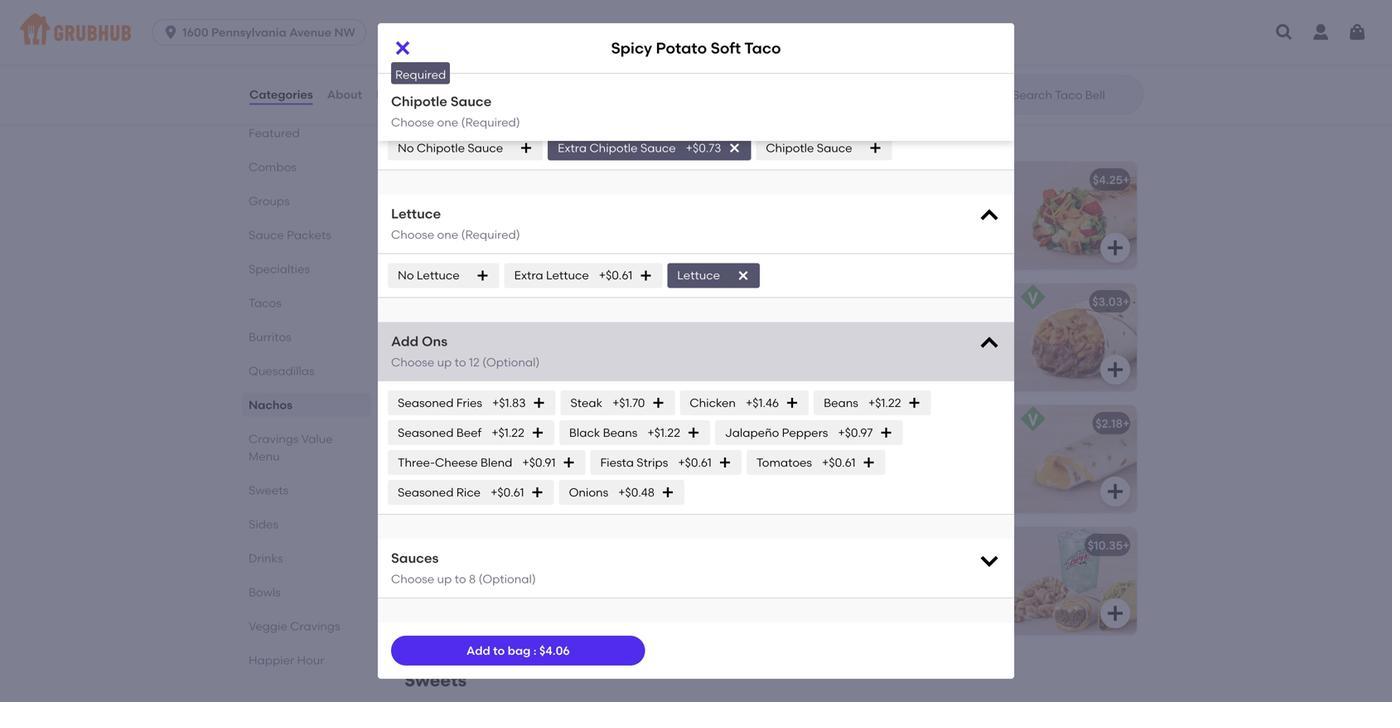 Task type: vqa. For each thing, say whether or not it's contained in the screenshot.


Task type: locate. For each thing, give the bounding box(es) containing it.
roll
[[834, 416, 855, 430]]

tomatoes,
[[923, 230, 980, 244]]

(optional) inside sauces choose up to 8 (optional)
[[479, 572, 536, 586]]

a up potato
[[418, 196, 426, 210]]

svg image
[[476, 14, 489, 27], [736, 14, 749, 27], [1348, 22, 1368, 42], [734, 56, 754, 76], [520, 141, 533, 155], [728, 141, 741, 155], [734, 238, 754, 258], [476, 269, 490, 282], [639, 269, 653, 282], [737, 269, 750, 282], [734, 360, 754, 379], [1106, 360, 1126, 379], [908, 396, 921, 410], [531, 426, 545, 439], [562, 456, 576, 469], [718, 456, 732, 469], [862, 456, 876, 469], [1106, 481, 1126, 501], [661, 486, 675, 499], [1106, 603, 1126, 623]]

1 vertical spatial $4.25
[[722, 295, 752, 309]]

$3.03 +
[[1093, 295, 1130, 309]]

1 horizontal spatial lettuce,
[[877, 230, 920, 244]]

to left 8
[[455, 572, 466, 586]]

1 nacho from the left
[[523, 31, 559, 46]]

cheddar inside a flour tortilla filled with crispy potato bites, lettuce, real shredded cheddar cheese, and creamy chipotle sauce.
[[418, 230, 466, 244]]

a inside 'grilled chicken, fiesta strips, avocado ranch sauce, creamy chipotle sauce, lettuce, tomatoes, and real shredded cheddar cheese wrapped inside a warm flour tortilla.'
[[878, 263, 886, 278]]

cravings
[[404, 123, 483, 144], [249, 432, 299, 446], [290, 619, 340, 633]]

ranch
[[842, 213, 875, 227]]

+ for cheesy roll up
[[1123, 416, 1130, 430]]

potato
[[418, 213, 456, 227]]

choose inside sauces choose up to 8 (optional)
[[391, 572, 434, 586]]

seasoned
[[418, 318, 474, 332], [506, 318, 562, 332], [398, 396, 454, 410], [398, 426, 454, 440], [398, 485, 454, 499]]

cheese up cream
[[453, 352, 496, 366]]

crispy right filled
[[552, 196, 585, 210]]

0 vertical spatial crispy
[[486, 15, 519, 29]]

beans
[[824, 396, 859, 410], [603, 426, 638, 440]]

2 up from the top
[[437, 572, 452, 586]]

cheesy roll up image
[[1013, 405, 1137, 513]]

cinnamon twists image
[[642, 527, 766, 635]]

burrito up rice,
[[480, 295, 519, 309]]

cinnamon inside includes a beefy 5-layer burrito, regular crunchy taco, cinnamon twists, and a large fountain drink.
[[916, 578, 975, 593]]

packets
[[287, 228, 331, 242]]

3 no from the top
[[398, 268, 414, 282]]

a inside seasoned rice, seasoned beef, nacho cheese sauce, fiesta strips, three cheese blend, reduced fat sour cream wrapped in a warm tortilla.
[[554, 368, 562, 383]]

3 one from the top
[[437, 228, 459, 242]]

seasoned for seasoned fries
[[398, 396, 454, 410]]

tortilla. down sour
[[418, 385, 457, 399]]

0 vertical spatial shredded
[[561, 213, 615, 227]]

nacho right taco
[[789, 31, 825, 46]]

sauce down refried
[[451, 78, 492, 94]]

2 nacho from the left
[[789, 31, 825, 46]]

tortilla up bites,
[[457, 196, 493, 210]]

cheese up the seasoned on the left of page
[[562, 31, 602, 46]]

creamy inside 'grilled chicken, fiesta strips, avocado ranch sauce, creamy chipotle sauce, lettuce, tomatoes, and real shredded cheddar cheese wrapped inside a warm flour tortilla.'
[[918, 213, 960, 227]]

2 horizontal spatial fiesta
[[601, 455, 634, 470]]

chipotle ranch grilled chicken burrito image
[[1013, 161, 1137, 269]]

1 horizontal spatial tortilla.
[[952, 263, 991, 278]]

0 vertical spatial cheddar
[[418, 230, 466, 244]]

drink.
[[949, 595, 980, 609]]

1 vertical spatial crispy
[[552, 196, 585, 210]]

no down lettuce choose one (required)
[[398, 268, 414, 282]]

1 horizontal spatial beans
[[824, 396, 859, 410]]

0 horizontal spatial chipotle
[[418, 247, 464, 261]]

choose inside add ons choose up to 12 (optional)
[[391, 355, 434, 369]]

warm inside a portion of crispy tortilla chips topped with warm nacho cheese sauce, refried beans, seasoned beef, ripe tomatoes and cool sour cream.
[[488, 31, 521, 46]]

(optional) right 8
[[479, 572, 536, 586]]

melt
[[453, 295, 478, 309]]

a up the crunchy
[[839, 562, 847, 576]]

1 horizontal spatial fiesta
[[545, 335, 579, 349]]

0 vertical spatial menu
[[541, 123, 588, 144]]

chipotle sauce choose one (required) down refried
[[391, 78, 520, 114]]

cheese inside a portion of crispy tortilla chips topped with warm nacho cheese sauce, refried beans, seasoned beef, ripe tomatoes and cool sour cream.
[[562, 31, 602, 46]]

1 horizontal spatial of
[[925, 15, 936, 29]]

sprinkled
[[561, 562, 612, 576]]

chips inside a portion of crispy tortilla chips topped with warm nacho cheese sauce, refried beans, seasoned beef, ripe tomatoes and cool sour cream.
[[561, 15, 591, 29]]

1 no from the top
[[398, 13, 414, 27]]

1 horizontal spatial real
[[814, 247, 836, 261]]

extra up beans,
[[514, 13, 543, 27]]

1 vertical spatial nacho
[[418, 335, 456, 349]]

fiesta down black beans
[[601, 455, 634, 470]]

1 vertical spatial wrapped
[[488, 368, 539, 383]]

0 vertical spatial cravings value menu
[[404, 123, 588, 144]]

one down ripe
[[437, 100, 459, 114]]

cheesy left bean
[[789, 295, 831, 309]]

1 horizontal spatial nacho
[[789, 31, 825, 46]]

to inside sauces choose up to 8 (optional)
[[455, 572, 466, 586]]

0 horizontal spatial menu
[[249, 449, 280, 463]]

side
[[899, 15, 922, 29]]

of inside a portion of crispy tortilla chips topped with warm nacho cheese sauce, refried beans, seasoned beef, ripe tomatoes and cool sour cream.
[[472, 15, 483, 29]]

spicy potato soft taco
[[611, 39, 781, 57]]

cheddar down "tomatoes,"
[[895, 247, 943, 261]]

no down reviews button
[[398, 141, 414, 155]]

sauce,
[[418, 48, 455, 62], [878, 213, 915, 227], [838, 230, 875, 244]]

nachos bellgrande® image
[[642, 0, 766, 88]]

tortilla inside a portion of crispy tortilla chips topped with warm nacho cheese sauce, refried beans, seasoned beef, ripe tomatoes and cool sour cream.
[[522, 15, 558, 29]]

shredded inside 'grilled chicken, fiesta strips, avocado ranch sauce, creamy chipotle sauce, lettuce, tomatoes, and real shredded cheddar cheese wrapped inside a warm flour tortilla.'
[[839, 247, 892, 261]]

tomatoes
[[757, 455, 812, 470]]

groups
[[249, 194, 290, 208]]

+$0.61 right strips
[[678, 455, 712, 470]]

1 horizontal spatial crispy
[[552, 196, 585, 210]]

1 vertical spatial extra
[[558, 141, 587, 155]]

sauce, down topped at the top left
[[418, 48, 455, 62]]

0 vertical spatial extra
[[514, 13, 543, 27]]

add
[[391, 333, 419, 349], [467, 644, 490, 658]]

nacho down extra cheese
[[523, 31, 559, 46]]

of
[[472, 15, 483, 29], [925, 15, 936, 29]]

+$0.61 for tomatoes
[[822, 455, 856, 470]]

beefy
[[418, 295, 450, 309], [849, 562, 881, 576]]

1 vertical spatial flour
[[924, 263, 949, 278]]

no
[[398, 13, 414, 27], [398, 141, 414, 155], [398, 268, 414, 282]]

cream.
[[578, 65, 618, 79]]

+$0.61 down blend in the left of the page
[[491, 485, 524, 499]]

up inside sauces choose up to 8 (optional)
[[437, 572, 452, 586]]

crispy up beans,
[[486, 15, 519, 29]]

and inside a flour tortilla filled with crispy potato bites, lettuce, real shredded cheddar cheese, and creamy chipotle sauce.
[[515, 230, 537, 244]]

chipotle
[[391, 78, 448, 94], [391, 93, 448, 109], [417, 141, 465, 155], [590, 141, 638, 155], [766, 141, 814, 155]]

2 vertical spatial extra
[[514, 268, 543, 282]]

nacho inside a portion of crispy tortilla chips topped with warm nacho cheese sauce, refried beans, seasoned beef, ripe tomatoes and cool sour cream.
[[523, 31, 559, 46]]

0 vertical spatial flour
[[429, 196, 454, 210]]

sauce left +$0.73
[[641, 141, 676, 155]]

1 cheesy from the top
[[789, 295, 831, 309]]

1 vertical spatial creamy
[[540, 230, 583, 244]]

cheesy bean and rice burrito
[[789, 295, 958, 309]]

2 one from the top
[[437, 115, 459, 129]]

0 horizontal spatial real
[[537, 213, 559, 227]]

1 horizontal spatial chips
[[830, 15, 860, 29]]

flour
[[429, 196, 454, 210], [924, 263, 949, 278]]

+$0.61 for extra lettuce
[[599, 268, 633, 282]]

1 vertical spatial beefy
[[849, 562, 881, 576]]

wrapped inside 'grilled chicken, fiesta strips, avocado ranch sauce, creamy chipotle sauce, lettuce, tomatoes, and real shredded cheddar cheese wrapped inside a warm flour tortilla.'
[[789, 263, 840, 278]]

chipotle inside a flour tortilla filled with crispy potato bites, lettuce, real shredded cheddar cheese, and creamy chipotle sauce.
[[418, 247, 464, 261]]

lettuce up 'beef,'
[[546, 268, 589, 282]]

+$0.61 for fiesta strips
[[678, 455, 712, 470]]

(required) up no chipotle sauce
[[461, 115, 520, 129]]

puffed
[[459, 562, 495, 576]]

+$0.73
[[686, 141, 721, 155]]

a portion of crispy tortilla chips topped with warm nacho cheese sauce, refried beans, seasoned beef, ripe tomatoes and cool sour cream.
[[418, 15, 623, 79]]

0 vertical spatial wrapped
[[789, 263, 840, 278]]

warm up cheesy bean and rice burrito
[[889, 263, 921, 278]]

1 horizontal spatial cheddar
[[895, 247, 943, 261]]

+$1.70
[[613, 396, 645, 410]]

with down crispy,
[[418, 578, 441, 593]]

0 horizontal spatial fiesta
[[418, 416, 452, 430]]

a inside a flour tortilla filled with crispy potato bites, lettuce, real shredded cheddar cheese, and creamy chipotle sauce.
[[418, 196, 426, 210]]

three
[[418, 352, 450, 366]]

warm inside seasoned rice, seasoned beef, nacho cheese sauce, fiesta strips, three cheese blend, reduced fat sour cream wrapped in a warm tortilla.
[[565, 368, 597, 383]]

lettuce left bites,
[[391, 206, 441, 222]]

lettuce inside lettuce choose one (required)
[[391, 206, 441, 222]]

warm inside nacho chips with a side of warm nacho cheese sauce for dipping.
[[939, 15, 971, 29]]

and right cheese,
[[515, 230, 537, 244]]

+ for cheesy bean and rice burrito
[[1123, 295, 1130, 309]]

1 of from the left
[[472, 15, 483, 29]]

1 horizontal spatial creamy
[[918, 213, 960, 227]]

svg image inside "main navigation" navigation
[[1348, 22, 1368, 42]]

+$1.22 up the up
[[869, 396, 901, 410]]

beans up the roll
[[824, 396, 859, 410]]

sauce, down fiesta
[[878, 213, 915, 227]]

+$1.22 down '+$1.83'
[[492, 426, 525, 440]]

0 horizontal spatial crispy
[[486, 15, 519, 29]]

cheese up the seasoned on the left of page
[[546, 13, 589, 27]]

0 horizontal spatial +$0.91
[[523, 455, 556, 470]]

fries
[[457, 396, 482, 410]]

0 horizontal spatial shredded
[[561, 213, 615, 227]]

1 vertical spatial +$0.91
[[523, 455, 556, 470]]

corn
[[498, 562, 524, 576]]

burrito for cheesy roll up
[[497, 416, 536, 430]]

real
[[537, 213, 559, 227], [814, 247, 836, 261]]

about button
[[326, 65, 363, 124]]

beefy down no lettuce
[[418, 295, 450, 309]]

required
[[395, 68, 446, 82]]

one down potato
[[437, 228, 459, 242]]

onions
[[569, 485, 609, 499]]

(optional) down sauce,
[[482, 355, 540, 369]]

tortilla up beans,
[[522, 15, 558, 29]]

fiesta inside seasoned rice, seasoned beef, nacho cheese sauce, fiesta strips, three cheese blend, reduced fat sour cream wrapped in a warm tortilla.
[[545, 335, 579, 349]]

cinnamon
[[418, 538, 477, 552], [916, 578, 975, 593]]

with right filled
[[526, 196, 549, 210]]

0 vertical spatial sauce,
[[418, 48, 455, 62]]

$2.18 +
[[1096, 416, 1130, 430]]

tortilla inside a flour tortilla filled with crispy potato bites, lettuce, real shredded cheddar cheese, and creamy chipotle sauce.
[[457, 196, 493, 210]]

1 a from the top
[[418, 15, 426, 29]]

1 horizontal spatial beefy
[[849, 562, 881, 576]]

creamy up extra lettuce
[[540, 230, 583, 244]]

0 vertical spatial lettuce,
[[492, 213, 534, 227]]

regular
[[789, 578, 830, 593]]

black beans
[[569, 426, 638, 440]]

1 horizontal spatial rice
[[891, 295, 916, 309]]

cheddar down potato
[[418, 230, 466, 244]]

choose down sauces
[[391, 572, 434, 586]]

0 horizontal spatial nacho
[[418, 335, 456, 349]]

0 vertical spatial veggie
[[455, 416, 494, 430]]

categories button
[[249, 65, 314, 124]]

$4.25 +
[[1093, 173, 1130, 187], [722, 295, 759, 309], [722, 416, 759, 430]]

1 horizontal spatial chipotle
[[789, 230, 835, 244]]

real inside a flour tortilla filled with crispy potato bites, lettuce, real shredded cheddar cheese, and creamy chipotle sauce.
[[537, 213, 559, 227]]

with up sauce
[[862, 15, 886, 29]]

sides
[[249, 517, 278, 531]]

cravings up hour
[[290, 619, 340, 633]]

+$0.61 for seasoned rice
[[491, 485, 524, 499]]

nacho inside seasoned rice, seasoned beef, nacho cheese sauce, fiesta strips, three cheese blend, reduced fat sour cream wrapped in a warm tortilla.
[[418, 335, 456, 349]]

0 vertical spatial beefy
[[418, 295, 450, 309]]

to left "bag"
[[493, 644, 505, 658]]

chicken
[[690, 396, 736, 410]]

1 up from the top
[[437, 355, 452, 369]]

0 vertical spatial up
[[437, 355, 452, 369]]

2 vertical spatial one
[[437, 228, 459, 242]]

0 vertical spatial rice
[[891, 295, 916, 309]]

a right inside
[[878, 263, 886, 278]]

$4.25 for grilled chicken, fiesta strips, avocado ranch sauce, creamy chipotle sauce, lettuce, tomatoes, and real shredded cheddar cheese wrapped inside a warm flour tortilla.
[[1093, 173, 1123, 187]]

1 vertical spatial $4.25 +
[[722, 295, 759, 309]]

strips,
[[912, 196, 945, 210]]

pennsylvania
[[211, 25, 287, 39]]

cool
[[524, 65, 549, 79]]

(required) up the sauce.
[[461, 228, 520, 242]]

0 vertical spatial fiesta
[[545, 335, 579, 349]]

with inside a flour tortilla filled with crispy potato bites, lettuce, real shredded cheddar cheese, and creamy chipotle sauce.
[[526, 196, 549, 210]]

main navigation navigation
[[0, 0, 1393, 65]]

1 horizontal spatial $2.18
[[1096, 416, 1123, 430]]

add to bag : $4.06
[[467, 644, 570, 658]]

burrito
[[480, 295, 519, 309], [919, 295, 958, 309], [497, 416, 536, 430]]

0 vertical spatial nacho
[[789, 15, 827, 29]]

1 vertical spatial shredded
[[839, 247, 892, 261]]

no left portion
[[398, 13, 414, 27]]

seasoned up 'ons'
[[418, 318, 474, 332]]

shredded inside a flour tortilla filled with crispy potato bites, lettuce, real shredded cheddar cheese, and creamy chipotle sauce.
[[561, 213, 615, 227]]

2 chipotle sauce choose one (required) from the top
[[391, 93, 520, 129]]

peppers
[[782, 426, 828, 440]]

2 vertical spatial (required)
[[461, 228, 520, 242]]

real down avocado at top
[[814, 247, 836, 261]]

1 vertical spatial lettuce,
[[877, 230, 920, 244]]

avocado
[[789, 213, 839, 227]]

0 horizontal spatial $2.18
[[729, 538, 756, 552]]

+$0.61 down +$0.97
[[822, 455, 856, 470]]

2 of from the left
[[925, 15, 936, 29]]

no for no chipotle sauce
[[398, 141, 414, 155]]

black
[[569, 426, 600, 440]]

choose down 'ons'
[[391, 355, 434, 369]]

0 horizontal spatial beefy
[[418, 295, 450, 309]]

to left 12
[[455, 355, 466, 369]]

beefy up the crunchy
[[849, 562, 881, 576]]

(required) down tomatoes
[[461, 100, 520, 114]]

happier hour
[[249, 653, 324, 667]]

nacho chips with a side of warm nacho cheese sauce for dipping.
[[789, 15, 972, 46]]

tortilla
[[522, 15, 558, 29], [457, 196, 493, 210]]

3 (required) from the top
[[461, 228, 520, 242]]

2 no from the top
[[398, 141, 414, 155]]

extra down a flour tortilla filled with crispy potato bites, lettuce, real shredded cheddar cheese, and creamy chipotle sauce.
[[514, 268, 543, 282]]

0 horizontal spatial rice
[[457, 485, 481, 499]]

chicken,
[[829, 196, 875, 210]]

cinnamon up crispy,
[[418, 538, 477, 552]]

nacho
[[523, 31, 559, 46], [789, 31, 825, 46]]

hour
[[297, 653, 324, 667]]

1 vertical spatial chipotle
[[418, 247, 464, 261]]

0 vertical spatial a
[[418, 15, 426, 29]]

1 horizontal spatial cheese
[[828, 31, 868, 46]]

1 vertical spatial cravings
[[249, 432, 299, 446]]

wrapped left inside
[[789, 263, 840, 278]]

5 choose from the top
[[391, 572, 434, 586]]

warm up dipping.
[[939, 15, 971, 29]]

1 vertical spatial fiesta
[[418, 416, 452, 430]]

1 horizontal spatial nacho
[[789, 15, 827, 29]]

0 vertical spatial creamy
[[918, 213, 960, 227]]

+$0.91
[[599, 13, 632, 27], [523, 455, 556, 470]]

cheese
[[562, 31, 602, 46], [828, 31, 868, 46], [946, 247, 986, 261]]

value down cool
[[487, 123, 536, 144]]

chips left side
[[830, 15, 860, 29]]

1 (required) from the top
[[461, 100, 520, 114]]

3 choose from the top
[[391, 228, 434, 242]]

refried
[[458, 48, 494, 62]]

chipotle down required
[[391, 93, 448, 109]]

1 horizontal spatial +$0.91
[[599, 13, 632, 27]]

add for add to bag
[[467, 644, 490, 658]]

spicy potato soft taco image
[[642, 161, 766, 269]]

cheese up spicy potato soft taco
[[677, 13, 720, 27]]

a up topped at the top left
[[418, 15, 426, 29]]

with
[[862, 15, 886, 29], [462, 31, 486, 46], [526, 196, 549, 210], [418, 578, 441, 593]]

0 vertical spatial tortilla
[[522, 15, 558, 29]]

cheese down beef
[[435, 455, 478, 470]]

0 horizontal spatial flour
[[429, 196, 454, 210]]

burritos
[[249, 330, 292, 344]]

svg image
[[639, 14, 652, 27], [1275, 22, 1295, 42], [163, 24, 179, 41], [393, 38, 413, 58], [1106, 56, 1126, 76], [869, 141, 882, 155], [978, 204, 1001, 228], [1106, 238, 1126, 258], [978, 332, 1001, 355], [533, 396, 546, 410], [652, 396, 665, 410], [786, 396, 799, 410], [687, 426, 700, 439], [880, 426, 893, 439], [531, 486, 544, 499], [978, 549, 1001, 572]]

0 vertical spatial cinnamon
[[418, 538, 477, 552]]

featured
[[249, 126, 300, 140]]

0 horizontal spatial beans
[[603, 426, 638, 440]]

+$0.61 right extra lettuce
[[599, 268, 633, 282]]

to inside add ons choose up to 12 (optional)
[[455, 355, 466, 369]]

1 vertical spatial $2.18
[[729, 538, 756, 552]]

lettuce
[[391, 206, 441, 222], [417, 268, 460, 282], [546, 268, 589, 282], [677, 268, 720, 282]]

cravings value menu down tomatoes
[[404, 123, 588, 144]]

rice down the three-cheese blend
[[457, 485, 481, 499]]

0 horizontal spatial +$1.22
[[492, 426, 525, 440]]

0 horizontal spatial lettuce,
[[492, 213, 534, 227]]

flour up potato
[[429, 196, 454, 210]]

a up sauce
[[889, 15, 896, 29]]

reviews button
[[376, 65, 423, 124]]

2 cheesy from the top
[[789, 416, 831, 430]]

chips
[[561, 15, 591, 29], [830, 15, 860, 29]]

1 vertical spatial one
[[437, 115, 459, 129]]

extra for extra cheese
[[514, 13, 543, 27]]

chipotle up no lettuce
[[418, 247, 464, 261]]

choose down reviews
[[391, 115, 434, 129]]

1 vertical spatial cheesy
[[789, 416, 831, 430]]

1 vertical spatial (optional)
[[479, 572, 536, 586]]

1 horizontal spatial sauce,
[[838, 230, 875, 244]]

cheese down "tomatoes,"
[[946, 247, 986, 261]]

2 a from the top
[[418, 196, 426, 210]]

cravings down reviews
[[404, 123, 483, 144]]

+
[[1123, 173, 1130, 187], [752, 295, 759, 309], [1123, 295, 1130, 309], [752, 416, 759, 430], [1123, 416, 1130, 430], [1123, 538, 1130, 552]]

1 vertical spatial tortilla
[[457, 196, 493, 210]]

fiesta
[[878, 196, 909, 210]]

seasoned fries
[[398, 396, 482, 410]]

0 vertical spatial chipotle
[[789, 230, 835, 244]]

chipotle sauce choose one (required) up no chipotle sauce
[[391, 93, 520, 129]]

choose down potato
[[391, 228, 434, 242]]

cheesy bean and rice burrito image
[[1013, 283, 1137, 391]]

0 vertical spatial no
[[398, 13, 414, 27]]

1 vertical spatial rice
[[457, 485, 481, 499]]

1600 pennsylvania avenue nw
[[182, 25, 355, 39]]

and inside crispy, puffed corn twists sprinkled with cinnamon and sugar.
[[504, 578, 526, 593]]

sauce, down ranch
[[838, 230, 875, 244]]

1 vertical spatial (required)
[[461, 115, 520, 129]]

three-cheese blend
[[398, 455, 513, 470]]

2 chips from the left
[[830, 15, 860, 29]]

0 horizontal spatial value
[[301, 432, 333, 446]]

a inside a portion of crispy tortilla chips topped with warm nacho cheese sauce, refried beans, seasoned beef, ripe tomatoes and cool sour cream.
[[418, 15, 426, 29]]

cheddar inside 'grilled chicken, fiesta strips, avocado ranch sauce, creamy chipotle sauce, lettuce, tomatoes, and real shredded cheddar cheese wrapped inside a warm flour tortilla.'
[[895, 247, 943, 261]]

4 choose from the top
[[391, 355, 434, 369]]

and inside a portion of crispy tortilla chips topped with warm nacho cheese sauce, refried beans, seasoned beef, ripe tomatoes and cool sour cream.
[[499, 65, 522, 79]]

warm up beans,
[[488, 31, 521, 46]]

2 vertical spatial fiesta
[[601, 455, 634, 470]]

2 choose from the top
[[391, 115, 434, 129]]

1 vertical spatial cinnamon
[[916, 578, 975, 593]]

cheese left sauce
[[828, 31, 868, 46]]

and
[[499, 65, 522, 79], [515, 230, 537, 244], [789, 247, 811, 261], [866, 295, 889, 309], [504, 578, 526, 593], [828, 595, 851, 609]]

blend
[[481, 455, 513, 470]]

fountain
[[899, 595, 946, 609]]

1 horizontal spatial tortilla
[[522, 15, 558, 29]]

add inside add ons choose up to 12 (optional)
[[391, 333, 419, 349]]

beefy melt burrito image
[[642, 283, 766, 391]]

and down the crunchy
[[828, 595, 851, 609]]

(optional) inside add ons choose up to 12 (optional)
[[482, 355, 540, 369]]

real inside 'grilled chicken, fiesta strips, avocado ranch sauce, creamy chipotle sauce, lettuce, tomatoes, and real shredded cheddar cheese wrapped inside a warm flour tortilla.'
[[814, 247, 836, 261]]

veggie down 'bowls'
[[249, 619, 287, 633]]

cheese inside 'grilled chicken, fiesta strips, avocado ranch sauce, creamy chipotle sauce, lettuce, tomatoes, and real shredded cheddar cheese wrapped inside a warm flour tortilla.'
[[946, 247, 986, 261]]

nacho inside nacho chips with a side of warm nacho cheese sauce for dipping.
[[789, 31, 825, 46]]

1 chips from the left
[[561, 15, 591, 29]]

and down corn
[[504, 578, 526, 593]]

beans down +$1.70
[[603, 426, 638, 440]]

$4.25 + for grilled chicken, fiesta strips, avocado ranch sauce, creamy chipotle sauce, lettuce, tomatoes, and real shredded cheddar cheese wrapped inside a warm flour tortilla.
[[1093, 173, 1130, 187]]

1 vertical spatial add
[[467, 644, 490, 658]]

extra
[[514, 13, 543, 27], [558, 141, 587, 155], [514, 268, 543, 282]]

1 horizontal spatial +$1.22
[[648, 426, 681, 440]]

tortilla. down "tomatoes,"
[[952, 263, 991, 278]]

seasoned for seasoned rice
[[398, 485, 454, 499]]

cravings value menu
[[404, 123, 588, 144], [249, 432, 333, 463]]

0 vertical spatial beans
[[824, 396, 859, 410]]

lettuce, inside a flour tortilla filled with crispy potato bites, lettuce, real shredded cheddar cheese, and creamy chipotle sauce.
[[492, 213, 534, 227]]

0 vertical spatial value
[[487, 123, 536, 144]]

chips up the seasoned on the left of page
[[561, 15, 591, 29]]

up down 'ons'
[[437, 355, 452, 369]]

wrapped down blend,
[[488, 368, 539, 383]]

a
[[418, 15, 426, 29], [418, 196, 426, 210]]

lettuce, down fiesta
[[877, 230, 920, 244]]



Task type: describe. For each thing, give the bounding box(es) containing it.
sauce, inside a portion of crispy tortilla chips topped with warm nacho cheese sauce, refried beans, seasoned beef, ripe tomatoes and cool sour cream.
[[418, 48, 455, 62]]

ripe
[[418, 65, 439, 79]]

bites,
[[459, 213, 489, 227]]

reviews
[[376, 87, 423, 101]]

chips inside nacho chips with a side of warm nacho cheese sauce for dipping.
[[830, 15, 860, 29]]

with inside a portion of crispy tortilla chips topped with warm nacho cheese sauce, refried beans, seasoned beef, ripe tomatoes and cool sour cream.
[[462, 31, 486, 46]]

a for a flour tortilla filled with crispy potato bites, lettuce, real shredded cheddar cheese, and creamy chipotle sauce.
[[418, 196, 426, 210]]

up
[[858, 416, 874, 430]]

sauce up chicken,
[[817, 141, 853, 155]]

grilled chicken, fiesta strips, avocado ranch sauce, creamy chipotle sauce, lettuce, tomatoes, and real shredded cheddar cheese wrapped inside a warm flour tortilla.
[[789, 196, 991, 278]]

of inside nacho chips with a side of warm nacho cheese sauce for dipping.
[[925, 15, 936, 29]]

with inside nacho chips with a side of warm nacho cheese sauce for dipping.
[[862, 15, 886, 29]]

no cheese
[[398, 13, 460, 27]]

a for a portion of crispy tortilla chips topped with warm nacho cheese sauce, refried beans, seasoned beef, ripe tomatoes and cool sour cream.
[[418, 15, 426, 29]]

0 vertical spatial cravings
[[404, 123, 483, 144]]

nacho inside nacho chips with a side of warm nacho cheese sauce for dipping.
[[789, 15, 827, 29]]

cream
[[446, 368, 485, 383]]

a down the crunchy
[[853, 595, 861, 609]]

Search Taco Bell search field
[[1011, 87, 1138, 103]]

no chipotle sauce
[[398, 141, 503, 155]]

+$1.22 for black beans
[[648, 426, 681, 440]]

sour
[[551, 65, 575, 79]]

cheesy for cheesy roll up
[[789, 416, 831, 430]]

1 vertical spatial value
[[301, 432, 333, 446]]

fiesta veggie burrito
[[418, 416, 536, 430]]

chipotle up grilled
[[766, 141, 814, 155]]

includes
[[789, 562, 836, 576]]

potato
[[656, 39, 707, 57]]

happier
[[249, 653, 294, 667]]

crispy inside a portion of crispy tortilla chips topped with warm nacho cheese sauce, refried beans, seasoned beef, ripe tomatoes and cool sour cream.
[[486, 15, 519, 29]]

and right bean
[[866, 295, 889, 309]]

1 vertical spatial beans
[[603, 426, 638, 440]]

1 horizontal spatial veggie
[[455, 416, 494, 430]]

beef
[[457, 426, 482, 440]]

seasoned up sauce,
[[506, 318, 562, 332]]

and inside includes a beefy 5-layer burrito, regular crunchy taco, cinnamon twists, and a large fountain drink.
[[828, 595, 851, 609]]

(required) inside lettuce choose one (required)
[[461, 228, 520, 242]]

sauce down groups
[[249, 228, 284, 242]]

beans,
[[497, 48, 535, 62]]

choose inside lettuce choose one (required)
[[391, 228, 434, 242]]

extra for extra lettuce
[[514, 268, 543, 282]]

1 horizontal spatial cravings value menu
[[404, 123, 588, 144]]

:
[[534, 644, 537, 658]]

drinks
[[249, 551, 283, 565]]

seasoned for seasoned beef
[[398, 426, 454, 440]]

1 vertical spatial menu
[[249, 449, 280, 463]]

a inside nacho chips with a side of warm nacho cheese sauce for dipping.
[[889, 15, 896, 29]]

+$1.83
[[492, 396, 526, 410]]

burrito down "tomatoes,"
[[919, 295, 958, 309]]

classic combo image
[[1013, 527, 1137, 635]]

and inside 'grilled chicken, fiesta strips, avocado ranch sauce, creamy chipotle sauce, lettuce, tomatoes, and real shredded cheddar cheese wrapped inside a warm flour tortilla.'
[[789, 247, 811, 261]]

2 vertical spatial sauce,
[[838, 230, 875, 244]]

2 vertical spatial $4.25 +
[[722, 416, 759, 430]]

extra chipotle sauce
[[558, 141, 676, 155]]

specialties
[[249, 262, 310, 276]]

+$1.46
[[746, 396, 779, 410]]

ons
[[422, 333, 448, 349]]

2 vertical spatial $4.25
[[722, 416, 752, 430]]

sauce.
[[466, 247, 503, 261]]

steak
[[571, 396, 603, 410]]

classic combo
[[789, 538, 876, 552]]

with inside crispy, puffed corn twists sprinkled with cinnamon and sugar.
[[418, 578, 441, 593]]

1 vertical spatial sweets
[[404, 670, 467, 691]]

chipotle up a flour tortilla filled with crispy potato bites, lettuce, real shredded cheddar cheese, and creamy chipotle sauce. button
[[590, 141, 638, 155]]

combos
[[249, 160, 297, 174]]

taco,
[[883, 578, 913, 593]]

three-
[[398, 455, 435, 470]]

lettuce, inside 'grilled chicken, fiesta strips, avocado ranch sauce, creamy chipotle sauce, lettuce, tomatoes, and real shredded cheddar cheese wrapped inside a warm flour tortilla.'
[[877, 230, 920, 244]]

tortilla. inside seasoned rice, seasoned beef, nacho cheese sauce, fiesta strips, three cheese blend, reduced fat sour cream wrapped in a warm tortilla.
[[418, 385, 457, 399]]

quesadillas
[[249, 364, 315, 378]]

cheese up topped at the top left
[[417, 13, 460, 27]]

warm inside 'grilled chicken, fiesta strips, avocado ranch sauce, creamy chipotle sauce, lettuce, tomatoes, and real shredded cheddar cheese wrapped inside a warm flour tortilla.'
[[889, 263, 921, 278]]

crispy inside a flour tortilla filled with crispy potato bites, lettuce, real shredded cheddar cheese, and creamy chipotle sauce.
[[552, 196, 585, 210]]

seasoned
[[538, 48, 592, 62]]

+$0.48
[[619, 485, 655, 499]]

combo
[[833, 538, 876, 552]]

seasoned rice
[[398, 485, 481, 499]]

cinnamon
[[444, 578, 501, 593]]

strips,
[[581, 335, 616, 349]]

lettuce up beefy melt burrito image
[[677, 268, 720, 282]]

sauce down tomatoes
[[451, 93, 492, 109]]

1 vertical spatial veggie
[[249, 619, 287, 633]]

chipotle sauce
[[766, 141, 853, 155]]

+ for beefy melt burrito
[[752, 295, 759, 309]]

cheese inside nacho chips with a side of warm nacho cheese sauce for dipping.
[[828, 31, 868, 46]]

bowls
[[249, 585, 281, 599]]

1 horizontal spatial menu
[[541, 123, 588, 144]]

burrito for cheesy bean and rice burrito
[[480, 295, 519, 309]]

beef,
[[595, 48, 623, 62]]

seasoned for seasoned rice, seasoned beef, nacho cheese sauce, fiesta strips, three cheese blend, reduced fat sour cream wrapped in a warm tortilla.
[[418, 318, 474, 332]]

seasoned beef
[[398, 426, 482, 440]]

sauce
[[871, 31, 905, 46]]

wrapped inside seasoned rice, seasoned beef, nacho cheese sauce, fiesta strips, three cheese blend, reduced fat sour cream wrapped in a warm tortilla.
[[488, 368, 539, 383]]

soft
[[711, 39, 741, 57]]

blend,
[[498, 352, 533, 366]]

+$1.22 for beans
[[869, 396, 901, 410]]

2 vertical spatial cravings
[[290, 619, 340, 633]]

$2.18 for $2.18 +
[[1096, 416, 1123, 430]]

$10.35
[[1088, 538, 1123, 552]]

flour inside a flour tortilla filled with crispy potato bites, lettuce, real shredded cheddar cheese, and creamy chipotle sauce.
[[429, 196, 454, 210]]

cheesy roll up
[[789, 416, 874, 430]]

sugar.
[[529, 578, 563, 593]]

chips and nacho cheese sauce image
[[1013, 0, 1137, 88]]

beefy inside includes a beefy 5-layer burrito, regular crunchy taco, cinnamon twists, and a large fountain drink.
[[849, 562, 881, 576]]

nacho chips with a side of warm nacho cheese sauce for dipping. button
[[779, 0, 1137, 88]]

sauce,
[[504, 335, 542, 349]]

sauces choose up to 8 (optional)
[[391, 550, 536, 586]]

chipotle down topped at the top left
[[391, 78, 448, 94]]

tortilla. inside 'grilled chicken, fiesta strips, avocado ranch sauce, creamy chipotle sauce, lettuce, tomatoes, and real shredded cheddar cheese wrapped inside a warm flour tortilla.'
[[952, 263, 991, 278]]

cheese down rice,
[[458, 335, 501, 349]]

jalapeño peppers
[[725, 426, 828, 440]]

no for no lettuce
[[398, 268, 414, 282]]

sauce packets
[[249, 228, 331, 242]]

rice,
[[476, 318, 504, 332]]

fiesta for fiesta strips
[[601, 455, 634, 470]]

+$1.22 for seasoned beef
[[492, 426, 525, 440]]

fiesta for fiesta veggie burrito
[[418, 416, 452, 430]]

grilled
[[789, 196, 826, 210]]

dipping.
[[926, 31, 972, 46]]

crispy,
[[418, 562, 456, 576]]

no lettuce
[[398, 268, 460, 282]]

flour inside 'grilled chicken, fiesta strips, avocado ranch sauce, creamy chipotle sauce, lettuce, tomatoes, and real shredded cheddar cheese wrapped inside a warm flour tortilla.'
[[924, 263, 949, 278]]

2 vertical spatial to
[[493, 644, 505, 658]]

$2.18 for $2.18
[[729, 538, 756, 552]]

veggie cravings
[[249, 619, 340, 633]]

1 chipotle sauce choose one (required) from the top
[[391, 78, 520, 114]]

+$0.91 for three-cheese blend
[[523, 455, 556, 470]]

svg image inside 1600 pennsylvania avenue nw 'button'
[[163, 24, 179, 41]]

beefy melt burrito
[[418, 295, 519, 309]]

large
[[864, 595, 896, 609]]

chipotle down reviews button
[[417, 141, 465, 155]]

beef,
[[565, 318, 593, 332]]

sauce up filled
[[468, 141, 503, 155]]

1600
[[182, 25, 209, 39]]

lettuce up melt
[[417, 268, 460, 282]]

+$0.91 for extra cheese
[[599, 13, 632, 27]]

fiesta veggie burrito image
[[642, 405, 766, 513]]

bean
[[834, 295, 863, 309]]

chipotle inside 'grilled chicken, fiesta strips, avocado ranch sauce, creamy chipotle sauce, lettuce, tomatoes, and real shredded cheddar cheese wrapped inside a warm flour tortilla.'
[[789, 230, 835, 244]]

add ons choose up to 12 (optional)
[[391, 333, 540, 369]]

$4.25 for seasoned rice, seasoned beef, nacho cheese sauce, fiesta strips, three cheese blend, reduced fat sour cream wrapped in a warm tortilla.
[[722, 295, 752, 309]]

taco
[[745, 39, 781, 57]]

tomatoes
[[442, 65, 497, 79]]

add for add ons
[[391, 333, 419, 349]]

no for no cheese
[[398, 13, 414, 27]]

cheesy for cheesy bean and rice burrito
[[789, 295, 831, 309]]

jalapeño
[[725, 426, 779, 440]]

+ for classic combo
[[1123, 538, 1130, 552]]

$4.25 + for seasoned rice, seasoned beef, nacho cheese sauce, fiesta strips, three cheese blend, reduced fat sour cream wrapped in a warm tortilla.
[[722, 295, 759, 309]]

fiesta strips
[[601, 455, 668, 470]]

$10.35 +
[[1088, 538, 1130, 552]]

1 vertical spatial sauce,
[[878, 213, 915, 227]]

1 one from the top
[[437, 100, 459, 114]]

1600 pennsylvania avenue nw button
[[152, 19, 373, 46]]

0 horizontal spatial cravings value menu
[[249, 432, 333, 463]]

up inside add ons choose up to 12 (optional)
[[437, 355, 452, 369]]

2 (required) from the top
[[461, 115, 520, 129]]

extra cheese
[[514, 13, 589, 27]]

one inside lettuce choose one (required)
[[437, 228, 459, 242]]

nachos
[[249, 398, 293, 412]]

12
[[469, 355, 480, 369]]

0 vertical spatial sweets
[[249, 483, 289, 497]]

avenue
[[289, 25, 332, 39]]

fat
[[589, 352, 608, 366]]

spicy
[[611, 39, 652, 57]]

extra for extra chipotle sauce
[[558, 141, 587, 155]]

cheese,
[[469, 230, 512, 244]]

0 horizontal spatial cinnamon
[[418, 538, 477, 552]]

+ for fiesta veggie burrito
[[752, 416, 759, 430]]

8
[[469, 572, 476, 586]]

creamy inside a flour tortilla filled with crispy potato bites, lettuce, real shredded cheddar cheese, and creamy chipotle sauce.
[[540, 230, 583, 244]]

1 choose from the top
[[391, 100, 434, 114]]

extra lettuce
[[514, 268, 589, 282]]

bag
[[508, 644, 531, 658]]



